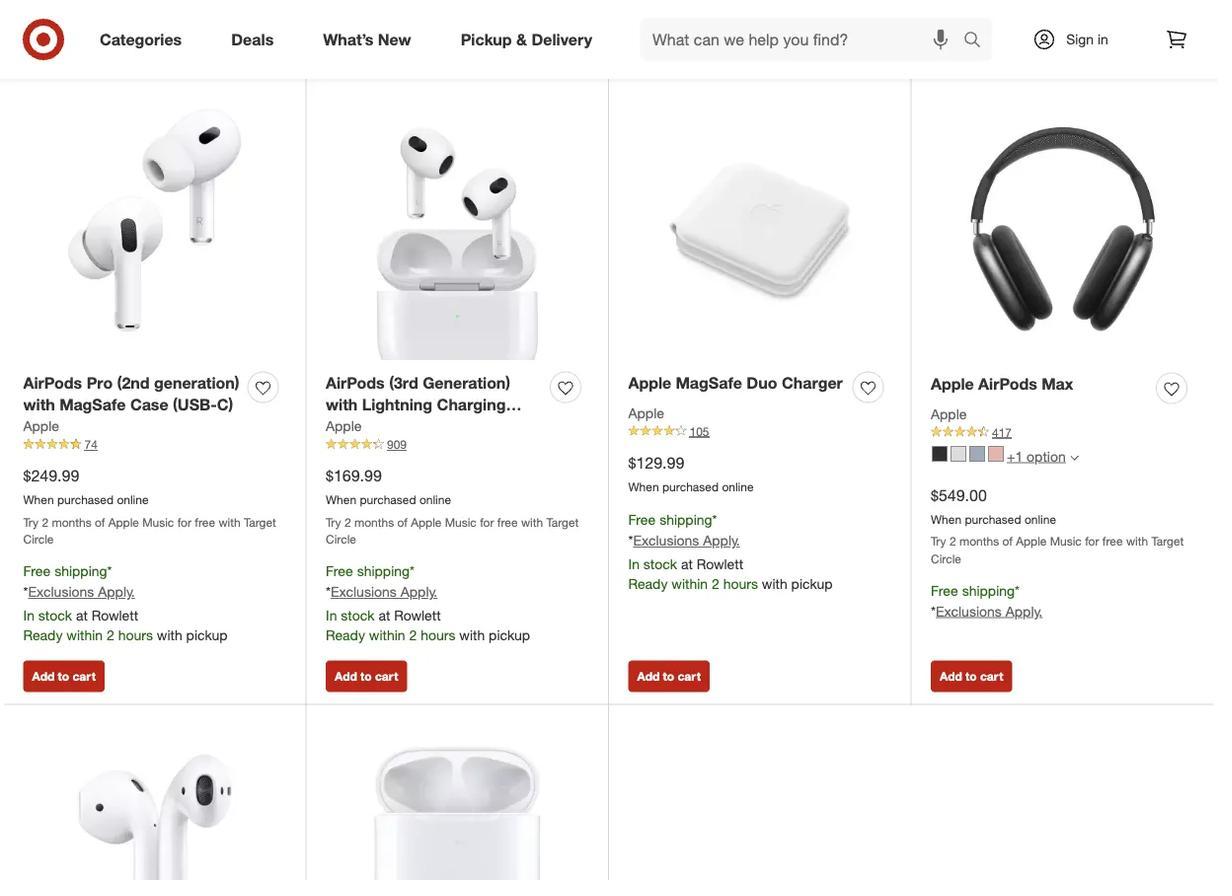 Task type: vqa. For each thing, say whether or not it's contained in the screenshot.
APPLY. inside the the Free shipping * * Exclusions Apply.
yes



Task type: locate. For each thing, give the bounding box(es) containing it.
in
[[628, 556, 640, 573], [23, 607, 34, 624], [326, 607, 337, 624]]

pickup for $249.99
[[186, 627, 228, 644]]

exclusions apply. link for $249.99
[[28, 584, 135, 601]]

same
[[936, 23, 977, 42]]

circle down '$169.99'
[[326, 532, 356, 547]]

try inside $169.99 when purchased online try 2 months of apple music for free with target circle
[[326, 515, 341, 530]]

at
[[681, 556, 693, 573], [76, 607, 88, 624], [379, 607, 390, 624]]

(3rd
[[389, 373, 418, 392]]

apple inside $169.99 when purchased online try 2 months of apple music for free with target circle
[[411, 515, 442, 530]]

in
[[826, 23, 839, 42], [1098, 31, 1109, 48]]

add
[[32, 669, 55, 684], [335, 669, 357, 684], [637, 669, 660, 684], [940, 669, 962, 684]]

new
[[378, 30, 411, 49]]

online down 105 link
[[722, 479, 754, 494]]

music inside $169.99 when purchased online try 2 months of apple music for free with target circle
[[445, 515, 477, 530]]

months down '$169.99'
[[354, 515, 394, 530]]

at for $249.99
[[76, 607, 88, 624]]

105 link
[[628, 423, 892, 440]]

target for magsafe
[[244, 515, 276, 530]]

when down '$169.99'
[[326, 493, 357, 507]]

duo
[[747, 373, 777, 392]]

free inside $249.99 when purchased online try 2 months of apple music for free with target circle
[[195, 515, 215, 530]]

with
[[23, 396, 55, 415], [326, 396, 358, 415], [219, 515, 241, 530], [521, 515, 543, 530], [1126, 534, 1148, 549], [762, 576, 788, 593], [157, 627, 182, 644], [459, 627, 485, 644]]

purchased inside $129.99 when purchased online
[[662, 479, 719, 494]]

airpods (3rd generation) with lightning charging case image
[[326, 97, 589, 360], [326, 97, 589, 360]]

online for $549.00
[[1025, 512, 1056, 527]]

0 horizontal spatial circle
[[23, 532, 54, 547]]

online inside $549.00 when purchased online try 2 months of apple music for free with target circle
[[1025, 512, 1056, 527]]

when for $549.00
[[931, 512, 962, 527]]

pickup for $129.99
[[791, 576, 833, 593]]

apple airpods max
[[931, 374, 1074, 393]]

delivery right day
[[1013, 23, 1070, 42]]

airpods inside airpods pro (2nd generation) with magsafe case (usb‑c)
[[23, 373, 82, 392]]

free down $249.99
[[23, 563, 51, 580]]

exclusions inside free shipping * * exclusions apply.
[[936, 603, 1002, 620]]

case inside airpods (3rd generation) with lightning charging case
[[326, 418, 364, 437]]

4 add to cart from the left
[[940, 669, 1003, 684]]

music
[[142, 515, 174, 530], [445, 515, 477, 530], [1050, 534, 1082, 549]]

apple inside apple magsafe duo charger link
[[628, 373, 672, 392]]

months for $249.99
[[52, 515, 91, 530]]

circle inside $249.99 when purchased online try 2 months of apple music for free with target circle
[[23, 532, 54, 547]]

when inside $249.99 when purchased online try 2 months of apple music for free with target circle
[[23, 493, 54, 507]]

music inside $249.99 when purchased online try 2 months of apple music for free with target circle
[[142, 515, 174, 530]]

2 horizontal spatial circle
[[931, 551, 962, 566]]

try down $249.99
[[23, 515, 39, 530]]

magsafe up 105
[[676, 373, 742, 392]]

add to cart for $169.99
[[335, 669, 398, 684]]

hours for $129.99
[[723, 576, 758, 593]]

online down "+1 option"
[[1025, 512, 1056, 527]]

apple wireless charging case for airpods image
[[326, 725, 589, 881], [326, 725, 589, 881]]

pickup button
[[643, 11, 740, 54]]

1 horizontal spatial free shipping * * exclusions apply. in stock at  rowlett ready within 2 hours with pickup
[[326, 563, 530, 644]]

for
[[177, 515, 191, 530], [480, 515, 494, 530], [1085, 534, 1099, 549]]

to
[[58, 669, 69, 684], [360, 669, 372, 684], [663, 669, 674, 684], [966, 669, 977, 684]]

free down '$169.99'
[[326, 563, 353, 580]]

2 horizontal spatial in
[[628, 556, 640, 573]]

months inside $169.99 when purchased online try 2 months of apple music for free with target circle
[[354, 515, 394, 530]]

in for $249.99
[[23, 607, 34, 624]]

0 horizontal spatial pickup
[[186, 627, 228, 644]]

when down $549.00
[[931, 512, 962, 527]]

apple
[[628, 373, 672, 392], [931, 374, 974, 393], [628, 404, 664, 421], [931, 405, 967, 422], [23, 418, 59, 435], [326, 418, 362, 435], [108, 515, 139, 530], [411, 515, 442, 530], [1016, 534, 1047, 549]]

shipping for $129.99
[[660, 512, 712, 529]]

3 cart from the left
[[678, 669, 701, 684]]

2 add to cart from the left
[[335, 669, 398, 684]]

months
[[52, 515, 91, 530], [354, 515, 394, 530], [960, 534, 999, 549]]

try for $249.99
[[23, 515, 39, 530]]

1 horizontal spatial at
[[379, 607, 390, 624]]

apply. down $169.99 when purchased online try 2 months of apple music for free with target circle
[[401, 584, 438, 601]]

*
[[712, 512, 717, 529], [628, 532, 633, 549], [107, 563, 112, 580], [410, 563, 415, 580], [1015, 582, 1020, 599], [23, 584, 28, 601], [326, 584, 331, 601], [931, 603, 936, 620]]

in for $129.99
[[628, 556, 640, 573]]

of down 74
[[95, 515, 105, 530]]

2 horizontal spatial hours
[[723, 576, 758, 593]]

&
[[516, 30, 527, 49]]

add to cart button for $169.99
[[326, 661, 407, 693]]

free inside $549.00 when purchased online try 2 months of apple music for free with target circle
[[1103, 534, 1123, 549]]

exclusions
[[633, 532, 699, 549], [28, 584, 94, 601], [331, 584, 397, 601], [936, 603, 1002, 620]]

apply. down $129.99 when purchased online
[[703, 532, 740, 549]]

free inside free shipping * * exclusions apply.
[[931, 582, 958, 599]]

4 add to cart button from the left
[[931, 661, 1012, 693]]

0 horizontal spatial free shipping * * exclusions apply. in stock at  rowlett ready within 2 hours with pickup
[[23, 563, 228, 644]]

pro
[[87, 373, 113, 392]]

3 to from the left
[[663, 669, 674, 684]]

circle down $249.99
[[23, 532, 54, 547]]

pickup & delivery
[[461, 30, 592, 49]]

free shipping * * exclusions apply. in stock at  rowlett ready within 2 hours with pickup
[[628, 512, 833, 593], [23, 563, 228, 644], [326, 563, 530, 644]]

1 horizontal spatial airpods
[[326, 373, 385, 392]]

of inside $549.00 when purchased online try 2 months of apple music for free with target circle
[[1003, 534, 1013, 549]]

months inside $549.00 when purchased online try 2 months of apple music for free with target circle
[[960, 534, 999, 549]]

+1
[[1007, 448, 1023, 465]]

0 horizontal spatial ready
[[23, 627, 63, 644]]

purchased down $129.99
[[662, 479, 719, 494]]

add to cart button
[[23, 661, 105, 693], [326, 661, 407, 693], [628, 661, 710, 693], [931, 661, 1012, 693]]

0 horizontal spatial try
[[23, 515, 39, 530]]

for inside $549.00 when purchased online try 2 months of apple music for free with target circle
[[1085, 534, 1099, 549]]

circle up free shipping * * exclusions apply.
[[931, 551, 962, 566]]

2 horizontal spatial rowlett
[[697, 556, 744, 573]]

months down $549.00
[[960, 534, 999, 549]]

online down 74 link
[[117, 493, 149, 507]]

2 horizontal spatial pickup
[[791, 576, 833, 593]]

$129.99 when purchased online
[[628, 453, 754, 494]]

try down $549.00
[[931, 534, 946, 549]]

circle inside $549.00 when purchased online try 2 months of apple music for free with target circle
[[931, 551, 962, 566]]

delivery for same day delivery
[[1013, 23, 1070, 42]]

airpods for with
[[23, 373, 82, 392]]

magsafe down pro
[[59, 396, 126, 415]]

circle
[[23, 532, 54, 547], [326, 532, 356, 547], [931, 551, 962, 566]]

2 horizontal spatial at
[[681, 556, 693, 573]]

music down 909 link
[[445, 515, 477, 530]]

2 horizontal spatial stock
[[644, 556, 677, 573]]

1 vertical spatial magsafe
[[59, 396, 126, 415]]

add to cart
[[32, 669, 96, 684], [335, 669, 398, 684], [637, 669, 701, 684], [940, 669, 1003, 684]]

shop
[[785, 23, 822, 42]]

purchased inside $549.00 when purchased online try 2 months of apple music for free with target circle
[[965, 512, 1021, 527]]

pink image
[[988, 446, 1004, 462]]

2 horizontal spatial target
[[1152, 534, 1184, 549]]

when inside $549.00 when purchased online try 2 months of apple music for free with target circle
[[931, 512, 962, 527]]

purchased inside $169.99 when purchased online try 2 months of apple music for free with target circle
[[360, 493, 416, 507]]

shipping down $129.99 when purchased online
[[660, 512, 712, 529]]

when inside $169.99 when purchased online try 2 months of apple music for free with target circle
[[326, 493, 357, 507]]

in left store
[[826, 23, 839, 42]]

airpods (3rd generation) with lightning charging case link
[[326, 372, 543, 437]]

0 vertical spatial magsafe
[[676, 373, 742, 392]]

1 horizontal spatial pickup
[[680, 23, 727, 42]]

of down 909
[[397, 515, 408, 530]]

generation)
[[423, 373, 510, 392]]

1 add to cart button from the left
[[23, 661, 105, 693]]

case inside airpods pro (2nd generation) with magsafe case (usb‑c)
[[130, 396, 168, 415]]

online for $129.99
[[722, 479, 754, 494]]

0 horizontal spatial in
[[23, 607, 34, 624]]

apply. down $549.00 when purchased online try 2 months of apple music for free with target circle
[[1006, 603, 1043, 620]]

for inside $249.99 when purchased online try 2 months of apple music for free with target circle
[[177, 515, 191, 530]]

charger
[[782, 373, 843, 392]]

apple airpods max link
[[931, 373, 1074, 395]]

airpods up lightning
[[326, 373, 385, 392]]

within
[[672, 576, 708, 593], [66, 627, 103, 644], [369, 627, 405, 644]]

what's new link
[[306, 18, 436, 61]]

purchased for $549.00
[[965, 512, 1021, 527]]

1 add from the left
[[32, 669, 55, 684]]

apple inside $549.00 when purchased online try 2 months of apple music for free with target circle
[[1016, 534, 1047, 549]]

ready for $169.99
[[326, 627, 365, 644]]

try down '$169.99'
[[326, 515, 341, 530]]

circle inside $169.99 when purchased online try 2 months of apple music for free with target circle
[[326, 532, 356, 547]]

with inside $169.99 when purchased online try 2 months of apple music for free with target circle
[[521, 515, 543, 530]]

2 horizontal spatial free shipping * * exclusions apply. in stock at  rowlett ready within 2 hours with pickup
[[628, 512, 833, 593]]

hours for $249.99
[[118, 627, 153, 644]]

purchased down $249.99
[[57, 493, 114, 507]]

in right sign
[[1098, 31, 1109, 48]]

2 to from the left
[[360, 669, 372, 684]]

apple link for apple airpods max
[[931, 404, 967, 424]]

0 horizontal spatial case
[[130, 396, 168, 415]]

of inside $169.99 when purchased online try 2 months of apple music for free with target circle
[[397, 515, 408, 530]]

case down (2nd
[[130, 396, 168, 415]]

$549.00 when purchased online try 2 months of apple music for free with target circle
[[931, 486, 1184, 566]]

1 horizontal spatial case
[[326, 418, 364, 437]]

ready
[[628, 576, 668, 593], [23, 627, 63, 644], [326, 627, 365, 644]]

try inside $549.00 when purchased online try 2 months of apple music for free with target circle
[[931, 534, 946, 549]]

pickup for pickup
[[680, 23, 727, 42]]

2 horizontal spatial try
[[931, 534, 946, 549]]

1 horizontal spatial within
[[369, 627, 405, 644]]

of inside $249.99 when purchased online try 2 months of apple music for free with target circle
[[95, 515, 105, 530]]

purchased down $549.00
[[965, 512, 1021, 527]]

search
[[955, 32, 1002, 51]]

in inside button
[[826, 23, 839, 42]]

apply. inside free shipping * * exclusions apply.
[[1006, 603, 1043, 620]]

4 to from the left
[[966, 669, 977, 684]]

0 horizontal spatial delivery
[[532, 30, 592, 49]]

apple inside $249.99 when purchased online try 2 months of apple music for free with target circle
[[108, 515, 139, 530]]

of
[[95, 515, 105, 530], [397, 515, 408, 530], [1003, 534, 1013, 549]]

0 horizontal spatial stock
[[38, 607, 72, 624]]

1 horizontal spatial rowlett
[[394, 607, 441, 624]]

sky blue image
[[970, 446, 985, 462]]

cart for $129.99
[[678, 669, 701, 684]]

0 horizontal spatial rowlett
[[92, 607, 138, 624]]

cart
[[73, 669, 96, 684], [375, 669, 398, 684], [678, 669, 701, 684], [980, 669, 1003, 684]]

0 horizontal spatial magsafe
[[59, 396, 126, 415]]

0 horizontal spatial months
[[52, 515, 91, 530]]

add to cart button for $249.99
[[23, 661, 105, 693]]

apple link up $129.99
[[628, 403, 664, 423]]

1 horizontal spatial target
[[546, 515, 579, 530]]

case up '$169.99'
[[326, 418, 364, 437]]

when
[[628, 479, 659, 494], [23, 493, 54, 507], [326, 493, 357, 507], [931, 512, 962, 527]]

add to cart button for $549.00
[[931, 661, 1012, 693]]

airpods left pro
[[23, 373, 82, 392]]

delivery for pickup & delivery
[[532, 30, 592, 49]]

music down all colors + 1 more colors image
[[1050, 534, 1082, 549]]

0 horizontal spatial music
[[142, 515, 174, 530]]

of for $549.00
[[1003, 534, 1013, 549]]

2 cart from the left
[[375, 669, 398, 684]]

results
[[35, 16, 108, 44]]

apple link up space gray image
[[931, 404, 967, 424]]

apple airpods max image
[[931, 97, 1195, 361], [931, 97, 1195, 361]]

1 horizontal spatial in
[[326, 607, 337, 624]]

online down 909 link
[[419, 493, 451, 507]]

shipping down $169.99 when purchased online try 2 months of apple music for free with target circle
[[357, 563, 410, 580]]

$249.99 when purchased online try 2 months of apple music for free with target circle
[[23, 467, 276, 547]]

when inside $129.99 when purchased online
[[628, 479, 659, 494]]

exclusions apply. link for $169.99
[[331, 584, 438, 601]]

0 horizontal spatial free
[[195, 515, 215, 530]]

1 horizontal spatial circle
[[326, 532, 356, 547]]

apple link up $249.99
[[23, 417, 59, 436]]

try
[[23, 515, 39, 530], [326, 515, 341, 530], [931, 534, 946, 549]]

target
[[244, 515, 276, 530], [546, 515, 579, 530], [1152, 534, 1184, 549]]

+1 option button
[[923, 441, 1088, 472]]

1 horizontal spatial for
[[480, 515, 494, 530]]

apply.
[[703, 532, 740, 549], [98, 584, 135, 601], [401, 584, 438, 601], [1006, 603, 1043, 620]]

1 horizontal spatial ready
[[326, 627, 365, 644]]

try inside $249.99 when purchased online try 2 months of apple music for free with target circle
[[23, 515, 39, 530]]

apple link
[[628, 403, 664, 423], [931, 404, 967, 424], [23, 417, 59, 436], [326, 417, 362, 436]]

rowlett for $169.99
[[394, 607, 441, 624]]

online for $249.99
[[117, 493, 149, 507]]

2 horizontal spatial for
[[1085, 534, 1099, 549]]

0 vertical spatial case
[[130, 396, 168, 415]]

delivery right &
[[532, 30, 592, 49]]

rowlett
[[697, 556, 744, 573], [92, 607, 138, 624], [394, 607, 441, 624]]

4 add from the left
[[940, 669, 962, 684]]

1 horizontal spatial hours
[[421, 627, 456, 644]]

1 to from the left
[[58, 669, 69, 684]]

purchased
[[662, 479, 719, 494], [57, 493, 114, 507], [360, 493, 416, 507], [965, 512, 1021, 527]]

purchased for $249.99
[[57, 493, 114, 507]]

free for charging
[[497, 515, 518, 530]]

online
[[722, 479, 754, 494], [117, 493, 149, 507], [419, 493, 451, 507], [1025, 512, 1056, 527]]

apply. down $249.99 when purchased online try 2 months of apple music for free with target circle
[[98, 584, 135, 601]]

0 horizontal spatial hours
[[118, 627, 153, 644]]

airpods pro (2nd generation) with magsafe case (usb‑c) link
[[23, 372, 240, 417]]

2 add from the left
[[335, 669, 357, 684]]

4 cart from the left
[[980, 669, 1003, 684]]

0 horizontal spatial within
[[66, 627, 103, 644]]

music inside $549.00 when purchased online try 2 months of apple music for free with target circle
[[1050, 534, 1082, 549]]

1 vertical spatial case
[[326, 418, 364, 437]]

free down $549.00
[[931, 582, 958, 599]]

apple airpods (2nd generation) with charging case image
[[23, 725, 286, 881], [23, 725, 286, 881]]

0 horizontal spatial target
[[244, 515, 276, 530]]

pickup for pickup & delivery
[[461, 30, 512, 49]]

apple link for airpods (3rd generation) with lightning charging case
[[326, 417, 362, 436]]

when down $249.99
[[23, 493, 54, 507]]

when down $129.99
[[628, 479, 659, 494]]

1 horizontal spatial magsafe
[[676, 373, 742, 392]]

free for $249.99
[[23, 563, 51, 580]]

online inside $169.99 when purchased online try 2 months of apple music for free with target circle
[[419, 493, 451, 507]]

cart for $169.99
[[375, 669, 398, 684]]

free inside $169.99 when purchased online try 2 months of apple music for free with target circle
[[497, 515, 518, 530]]

music for $169.99
[[445, 515, 477, 530]]

apply. for $129.99
[[703, 532, 740, 549]]

months down $249.99
[[52, 515, 91, 530]]

1 cart from the left
[[73, 669, 96, 684]]

try for $549.00
[[931, 534, 946, 549]]

1 horizontal spatial months
[[354, 515, 394, 530]]

shipping for $169.99
[[357, 563, 410, 580]]

exclusions apply. link for $129.99
[[633, 532, 740, 549]]

0 horizontal spatial pickup
[[461, 30, 512, 49]]

0 horizontal spatial of
[[95, 515, 105, 530]]

2 horizontal spatial free
[[1103, 534, 1123, 549]]

delivery
[[1013, 23, 1070, 42], [532, 30, 592, 49]]

online inside $129.99 when purchased online
[[722, 479, 754, 494]]

add for $169.99
[[335, 669, 357, 684]]

stock
[[644, 556, 677, 573], [38, 607, 72, 624], [341, 607, 375, 624]]

1 horizontal spatial of
[[397, 515, 408, 530]]

online inside $249.99 when purchased online try 2 months of apple music for free with target circle
[[117, 493, 149, 507]]

circle for $249.99
[[23, 532, 54, 547]]

2 horizontal spatial of
[[1003, 534, 1013, 549]]

airpods inside airpods (3rd generation) with lightning charging case
[[326, 373, 385, 392]]

stock for $249.99
[[38, 607, 72, 624]]

2 horizontal spatial music
[[1050, 534, 1082, 549]]

airpods up the 417 on the right top
[[978, 374, 1037, 393]]

circle for $549.00
[[931, 551, 962, 566]]

months inside $249.99 when purchased online try 2 months of apple music for free with target circle
[[52, 515, 91, 530]]

to for $249.99
[[58, 669, 69, 684]]

1 horizontal spatial try
[[326, 515, 341, 530]]

music down 74 link
[[142, 515, 174, 530]]

try for $169.99
[[326, 515, 341, 530]]

1 add to cart from the left
[[32, 669, 96, 684]]

exclusions apply. link
[[633, 532, 740, 549], [28, 584, 135, 601], [331, 584, 438, 601], [936, 603, 1043, 620]]

2 horizontal spatial months
[[960, 534, 999, 549]]

1 horizontal spatial delivery
[[1013, 23, 1070, 42]]

for inside $169.99 when purchased online try 2 months of apple music for free with target circle
[[480, 515, 494, 530]]

apple magsafe duo charger
[[628, 373, 843, 392]]

free for $129.99
[[628, 512, 656, 529]]

hours
[[723, 576, 758, 593], [118, 627, 153, 644], [421, 627, 456, 644]]

same day delivery
[[936, 23, 1070, 42]]

shipping inside free shipping * * exclusions apply.
[[962, 582, 1015, 599]]

shipping down $249.99 when purchased online try 2 months of apple music for free with target circle
[[54, 563, 107, 580]]

cart for $549.00
[[980, 669, 1003, 684]]

free
[[628, 512, 656, 529], [23, 563, 51, 580], [326, 563, 353, 580], [931, 582, 958, 599]]

online for $169.99
[[419, 493, 451, 507]]

417
[[992, 425, 1012, 440]]

max
[[1042, 374, 1074, 393]]

of up free shipping * * exclusions apply.
[[1003, 534, 1013, 549]]

target inside $169.99 when purchased online try 2 months of apple music for free with target circle
[[546, 515, 579, 530]]

2 horizontal spatial ready
[[628, 576, 668, 593]]

1 horizontal spatial in
[[1098, 31, 1109, 48]]

free shipping * * exclusions apply. in stock at  rowlett ready within 2 hours with pickup for $169.99
[[326, 563, 530, 644]]

rowlett for $249.99
[[92, 607, 138, 624]]

target for charging
[[546, 515, 579, 530]]

same day delivery button
[[900, 11, 1083, 54]]

3 add to cart from the left
[[637, 669, 701, 684]]

2 horizontal spatial within
[[672, 576, 708, 593]]

purchased down '$169.99'
[[360, 493, 416, 507]]

0 horizontal spatial for
[[177, 515, 191, 530]]

1 horizontal spatial pickup
[[489, 627, 530, 644]]

apple link up '$169.99'
[[326, 417, 362, 436]]

pickup
[[680, 23, 727, 42], [461, 30, 512, 49]]

airpods
[[23, 373, 82, 392], [326, 373, 385, 392], [978, 374, 1037, 393]]

0 horizontal spatial in
[[826, 23, 839, 42]]

2 add to cart button from the left
[[326, 661, 407, 693]]

3 add to cart button from the left
[[628, 661, 710, 693]]

1 horizontal spatial free
[[497, 515, 518, 530]]

add to cart for $249.99
[[32, 669, 96, 684]]

free down $129.99
[[628, 512, 656, 529]]

airpods pro (2nd generation) with magsafe case (usb‑c) image
[[23, 97, 286, 360], [23, 97, 286, 360]]

delivery inside button
[[1013, 23, 1070, 42]]

free
[[195, 515, 215, 530], [497, 515, 518, 530], [1103, 534, 1123, 549]]

to for $129.99
[[663, 669, 674, 684]]

magsafe
[[676, 373, 742, 392], [59, 396, 126, 415]]

2 inside $549.00 when purchased online try 2 months of apple music for free with target circle
[[950, 534, 956, 549]]

cart for $249.99
[[73, 669, 96, 684]]

target inside $249.99 when purchased online try 2 months of apple music for free with target circle
[[244, 515, 276, 530]]

shipping
[[1127, 23, 1190, 42]]

1 horizontal spatial stock
[[341, 607, 375, 624]]

pickup inside button
[[680, 23, 727, 42]]

0 horizontal spatial airpods
[[23, 373, 82, 392]]

apple magsafe duo charger image
[[628, 97, 892, 360], [628, 97, 892, 360]]

case
[[130, 396, 168, 415], [326, 418, 364, 437]]

shipping down $549.00 when purchased online try 2 months of apple music for free with target circle
[[962, 582, 1015, 599]]

0 horizontal spatial at
[[76, 607, 88, 624]]

1 horizontal spatial music
[[445, 515, 477, 530]]

purchased inside $249.99 when purchased online try 2 months of apple music for free with target circle
[[57, 493, 114, 507]]

ready for $249.99
[[23, 627, 63, 644]]

3 add from the left
[[637, 669, 660, 684]]



Task type: describe. For each thing, give the bounding box(es) containing it.
exclusions for $169.99
[[331, 584, 397, 601]]

with inside $549.00 when purchased online try 2 months of apple music for free with target circle
[[1126, 534, 1148, 549]]

74
[[84, 437, 98, 452]]

sign
[[1066, 31, 1094, 48]]

case for with
[[326, 418, 364, 437]]

within for $129.99
[[672, 576, 708, 593]]

What can we help you find? suggestions appear below search field
[[641, 18, 969, 61]]

for for magsafe
[[177, 515, 191, 530]]

hours for $169.99
[[421, 627, 456, 644]]

$549.00
[[931, 486, 987, 505]]

day
[[981, 23, 1009, 42]]

with inside airpods pro (2nd generation) with magsafe case (usb‑c)
[[23, 396, 55, 415]]

apply. for $169.99
[[401, 584, 438, 601]]

within for $169.99
[[369, 627, 405, 644]]

space gray image
[[932, 446, 948, 462]]

apple magsafe duo charger link
[[628, 372, 843, 394]]

apply. for $549.00
[[1006, 603, 1043, 620]]

909 link
[[326, 436, 589, 454]]

+1 option
[[1007, 448, 1066, 465]]

2 inside $249.99 when purchased online try 2 months of apple music for free with target circle
[[42, 515, 48, 530]]

of for $169.99
[[397, 515, 408, 530]]

of for $249.99
[[95, 515, 105, 530]]

within for $249.99
[[66, 627, 103, 644]]

add for $549.00
[[940, 669, 962, 684]]

shipping button
[[1091, 11, 1202, 54]]

rowlett for $129.99
[[697, 556, 744, 573]]

2 inside $169.99 when purchased online try 2 months of apple music for free with target circle
[[344, 515, 351, 530]]

deals link
[[214, 18, 298, 61]]

909
[[387, 437, 407, 452]]

music for $549.00
[[1050, 534, 1082, 549]]

airpods for lightning
[[326, 373, 385, 392]]

for for charging
[[480, 515, 494, 530]]

$169.99 when purchased online try 2 months of apple music for free with target circle
[[326, 467, 579, 547]]

charging
[[437, 396, 506, 415]]

stock for $169.99
[[341, 607, 375, 624]]

free for $169.99
[[326, 563, 353, 580]]

apple link for apple magsafe duo charger
[[628, 403, 664, 423]]

shop in store button
[[748, 11, 892, 54]]

target inside $549.00 when purchased online try 2 months of apple music for free with target circle
[[1152, 534, 1184, 549]]

months for $169.99
[[354, 515, 394, 530]]

case for generation)
[[130, 396, 168, 415]]

with inside $249.99 when purchased online try 2 months of apple music for free with target circle
[[219, 515, 241, 530]]

store
[[843, 23, 879, 42]]

airpods pro (2nd generation) with magsafe case (usb‑c)
[[23, 373, 239, 415]]

105
[[690, 424, 709, 439]]

with inside airpods (3rd generation) with lightning charging case
[[326, 396, 358, 415]]

free shipping * * exclusions apply. in stock at  rowlett ready within 2 hours with pickup for $129.99
[[628, 512, 833, 593]]

add for $249.99
[[32, 669, 55, 684]]

to for $549.00
[[966, 669, 977, 684]]

when for $249.99
[[23, 493, 54, 507]]

add for $129.99
[[637, 669, 660, 684]]

6 results
[[16, 16, 108, 44]]

free for magsafe
[[195, 515, 215, 530]]

free for $549.00
[[931, 582, 958, 599]]

exclusions for $249.99
[[28, 584, 94, 601]]

add to cart for $129.99
[[637, 669, 701, 684]]

airpods (3rd generation) with lightning charging case
[[326, 373, 510, 437]]

search button
[[955, 18, 1002, 65]]

when for $169.99
[[326, 493, 357, 507]]

in for $169.99
[[326, 607, 337, 624]]

all colors + 1 more colors element
[[1070, 451, 1079, 463]]

$249.99
[[23, 467, 79, 486]]

shipping for $549.00
[[962, 582, 1015, 599]]

2 horizontal spatial airpods
[[978, 374, 1037, 393]]

shipping for $249.99
[[54, 563, 107, 580]]

(usb‑c)
[[173, 396, 233, 415]]

$169.99
[[326, 467, 382, 486]]

74 link
[[23, 436, 286, 454]]

in for shop
[[826, 23, 839, 42]]

shop in store
[[785, 23, 879, 42]]

in for sign
[[1098, 31, 1109, 48]]

categories
[[100, 30, 182, 49]]

at for $169.99
[[379, 607, 390, 624]]

to for $169.99
[[360, 669, 372, 684]]

exclusions for $129.99
[[633, 532, 699, 549]]

music for $249.99
[[142, 515, 174, 530]]

option
[[1027, 448, 1066, 465]]

silver image
[[951, 446, 967, 462]]

6
[[16, 16, 28, 44]]

purchased for $169.99
[[360, 493, 416, 507]]

$129.99
[[628, 453, 684, 472]]

circle for $169.99
[[326, 532, 356, 547]]

lightning
[[362, 396, 433, 415]]

at for $129.99
[[681, 556, 693, 573]]

add to cart for $549.00
[[940, 669, 1003, 684]]

when for $129.99
[[628, 479, 659, 494]]

apple inside apple airpods max link
[[931, 374, 974, 393]]

free shipping * * exclusions apply. in stock at  rowlett ready within 2 hours with pickup for $249.99
[[23, 563, 228, 644]]

exclusions for $549.00
[[936, 603, 1002, 620]]

sign in
[[1066, 31, 1109, 48]]

all colors + 1 more colors image
[[1070, 454, 1079, 462]]

deals
[[231, 30, 274, 49]]

stock for $129.99
[[644, 556, 677, 573]]

sign in link
[[1016, 18, 1139, 61]]

what's
[[323, 30, 374, 49]]

months for $549.00
[[960, 534, 999, 549]]

(2nd
[[117, 373, 150, 392]]

ready for $129.99
[[628, 576, 668, 593]]

apple link for airpods pro (2nd generation) with magsafe case (usb‑c)
[[23, 417, 59, 436]]

generation)
[[154, 373, 239, 392]]

417 link
[[931, 424, 1195, 441]]

categories link
[[83, 18, 207, 61]]

purchased for $129.99
[[662, 479, 719, 494]]

free shipping * * exclusions apply.
[[931, 582, 1043, 620]]

pickup & delivery link
[[444, 18, 617, 61]]

add to cart button for $129.99
[[628, 661, 710, 693]]

what's new
[[323, 30, 411, 49]]

magsafe inside airpods pro (2nd generation) with magsafe case (usb‑c)
[[59, 396, 126, 415]]

pickup for $169.99
[[489, 627, 530, 644]]

apply. for $249.99
[[98, 584, 135, 601]]



